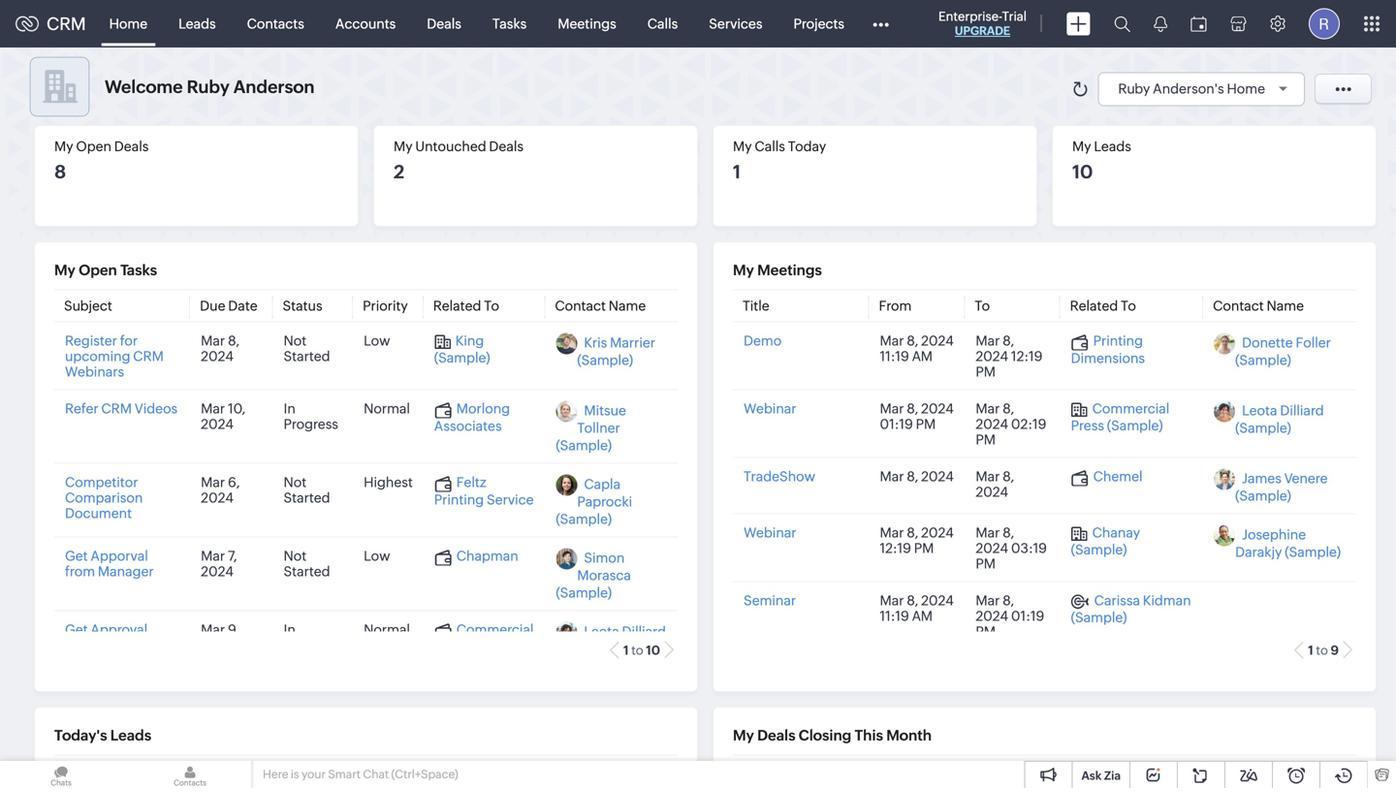 Task type: locate. For each thing, give the bounding box(es) containing it.
3 started from the top
[[284, 564, 330, 579]]

0 vertical spatial commercial
[[1093, 401, 1170, 417]]

10 for 1 to 10
[[646, 643, 660, 658]]

in progress
[[284, 401, 338, 432], [284, 622, 338, 653]]

1 in progress from the top
[[284, 401, 338, 432]]

your
[[302, 768, 326, 781]]

1 to from the left
[[484, 298, 499, 314]]

1 horizontal spatial related to link
[[1070, 298, 1136, 314]]

in right 9,
[[284, 622, 296, 638]]

2 started from the top
[[284, 490, 330, 506]]

meetings up title
[[758, 262, 822, 279]]

0 vertical spatial tasks
[[493, 16, 527, 32]]

mitsue
[[584, 403, 626, 418]]

deals right untouched
[[489, 139, 524, 154]]

enterprise-
[[939, 9, 1002, 24]]

webinar
[[744, 401, 797, 417], [744, 525, 797, 541]]

1 not started from the top
[[284, 333, 330, 364]]

1 vertical spatial webinar link
[[744, 525, 797, 541]]

accounts link
[[320, 0, 411, 47]]

1 vertical spatial get
[[65, 622, 88, 638]]

leota dilliard (sample) up "james"
[[1236, 403, 1324, 436]]

1 vertical spatial open
[[79, 262, 117, 279]]

(sample)
[[434, 350, 490, 365], [577, 353, 633, 368], [1236, 353, 1292, 368], [1107, 418, 1163, 433], [1236, 420, 1292, 436], [556, 438, 612, 453], [1236, 488, 1292, 504], [556, 512, 612, 527], [1071, 542, 1127, 557], [1285, 545, 1341, 560], [556, 585, 612, 601], [1071, 610, 1127, 625], [577, 642, 633, 657]]

0 horizontal spatial leota
[[584, 624, 619, 640]]

0 horizontal spatial 1
[[624, 643, 629, 658]]

1 vertical spatial webinar
[[744, 525, 797, 541]]

calls left services
[[648, 16, 678, 32]]

open up subject
[[79, 262, 117, 279]]

get for get approval from manager
[[65, 622, 88, 638]]

related to link up "king"
[[433, 298, 499, 314]]

tasks up for
[[120, 262, 157, 279]]

1 get from the top
[[65, 548, 88, 564]]

(sample) inside kris marrier (sample)
[[577, 353, 633, 368]]

pm
[[976, 364, 996, 380], [916, 417, 936, 432], [976, 432, 996, 448], [914, 541, 934, 556], [976, 556, 996, 572], [976, 624, 996, 640]]

search element
[[1103, 0, 1142, 48]]

1 horizontal spatial to
[[1316, 643, 1329, 658]]

deals left closing
[[758, 727, 796, 744]]

1 manager from the top
[[98, 564, 154, 579]]

leota dilliard (sample) link down morasca
[[577, 624, 666, 657]]

(sample) for the james venere (sample) link
[[1236, 488, 1292, 504]]

contact name up donette
[[1213, 298, 1304, 314]]

in for mar 10, 2024
[[284, 401, 296, 417]]

0 vertical spatial leads
[[179, 16, 216, 32]]

related for first the related to 'link' from the right
[[1070, 298, 1118, 314]]

contact name link up kris
[[555, 298, 646, 314]]

1 vertical spatial manager
[[98, 638, 154, 653]]

8, inside mar 8, 2024 02:19 pm
[[1003, 401, 1015, 417]]

my for my leads 10
[[1073, 139, 1092, 154]]

(sample) inside 'simon morasca (sample)'
[[556, 585, 612, 601]]

mar 8, 2024 01:19 pm down mar 8, 2024 03:19 pm
[[976, 593, 1045, 640]]

2 vertical spatial crm
[[101, 401, 132, 417]]

open down welcome
[[76, 139, 111, 154]]

0 horizontal spatial tasks
[[120, 262, 157, 279]]

signals element
[[1142, 0, 1179, 48]]

leota for leota dilliard (sample) link to the left
[[584, 624, 619, 640]]

from inside get approval from manager
[[65, 638, 95, 653]]

0 vertical spatial get
[[65, 548, 88, 564]]

home up welcome
[[109, 16, 148, 32]]

(sample) inside chanay (sample)
[[1071, 542, 1127, 557]]

1 contact from the left
[[555, 298, 606, 314]]

name up donette
[[1267, 298, 1304, 314]]

leota down morasca
[[584, 624, 619, 640]]

calls link
[[632, 0, 694, 47]]

2 horizontal spatial to
[[1121, 298, 1136, 314]]

1 vertical spatial leota
[[584, 624, 619, 640]]

2 contact name link from the left
[[1213, 298, 1304, 314]]

marrier
[[610, 335, 656, 351]]

1 related from the left
[[433, 298, 481, 314]]

2 mar 8, 2024 11:19 am from the top
[[880, 593, 954, 624]]

ruby left anderson's
[[1119, 81, 1150, 96]]

0 vertical spatial not
[[284, 333, 307, 349]]

2 normal from the top
[[364, 622, 410, 638]]

webinar link down demo link
[[744, 401, 797, 417]]

1 vertical spatial 01:19
[[1011, 609, 1045, 624]]

2 horizontal spatial 1
[[1309, 643, 1314, 658]]

(sample) for mitsue tollner (sample) link
[[556, 438, 612, 453]]

commercial down chapman
[[457, 622, 534, 638]]

my for my open tasks
[[54, 262, 75, 279]]

my inside my calls today 1
[[733, 139, 752, 154]]

1 vertical spatial started
[[284, 490, 330, 506]]

0 vertical spatial in
[[284, 401, 296, 417]]

(sample) for the simon morasca (sample) 'link'
[[556, 585, 612, 601]]

(ctrl+space)
[[391, 768, 458, 781]]

crm right "upcoming"
[[133, 349, 164, 364]]

tradeshow link
[[744, 469, 816, 484]]

3 not from the top
[[284, 548, 307, 564]]

crm right logo
[[47, 14, 86, 34]]

leota dilliard (sample) link
[[1236, 403, 1324, 436], [577, 624, 666, 657]]

meetings left calls "link"
[[558, 16, 617, 32]]

press down chapman link on the bottom left of the page
[[434, 639, 468, 655]]

2 get from the top
[[65, 622, 88, 638]]

contact name up kris
[[555, 298, 646, 314]]

2 vertical spatial started
[[284, 564, 330, 579]]

0 horizontal spatial name
[[609, 298, 646, 314]]

simon morasca (sample) link
[[556, 550, 631, 601]]

0 vertical spatial calls
[[648, 16, 678, 32]]

printing
[[1094, 333, 1143, 349], [434, 492, 484, 508]]

am
[[912, 349, 933, 364], [912, 609, 933, 624]]

0 vertical spatial meetings
[[558, 16, 617, 32]]

1 contact name link from the left
[[555, 298, 646, 314]]

1 horizontal spatial dilliard
[[1280, 403, 1324, 418]]

to for my meetings
[[1316, 643, 1329, 658]]

contact up kris
[[555, 298, 606, 314]]

1 vertical spatial mar 8, 2024 11:19 am
[[880, 593, 954, 624]]

open
[[76, 139, 111, 154], [79, 262, 117, 279]]

for
[[120, 333, 138, 349]]

seminar
[[744, 593, 796, 609]]

2 name from the left
[[1267, 298, 1304, 314]]

related up printing dimensions link
[[1070, 298, 1118, 314]]

leads inside my leads 10
[[1094, 139, 1132, 154]]

approval
[[91, 622, 148, 638]]

(sample) inside mitsue tollner (sample)
[[556, 438, 612, 453]]

leads for my leads 10
[[1094, 139, 1132, 154]]

2 related from the left
[[1070, 298, 1118, 314]]

to right from
[[975, 298, 990, 314]]

my inside my leads 10
[[1073, 139, 1092, 154]]

to for 1st the related to 'link' from left
[[484, 298, 499, 314]]

1 horizontal spatial 12:19
[[1011, 349, 1043, 364]]

0 horizontal spatial leads
[[110, 727, 151, 744]]

printing up dimensions
[[1094, 333, 1143, 349]]

1 progress from the top
[[284, 417, 338, 432]]

2 to from the left
[[1316, 643, 1329, 658]]

not started right the '7,'
[[284, 548, 330, 579]]

1 related to from the left
[[433, 298, 499, 314]]

pm up mar 8, 2024 02:19 pm at the bottom of the page
[[976, 364, 996, 380]]

tasks right deals link
[[493, 16, 527, 32]]

2024 inside mar 7, 2024
[[201, 564, 234, 579]]

0 horizontal spatial to
[[632, 643, 644, 658]]

in progress right 10,
[[284, 401, 338, 432]]

signals image
[[1154, 16, 1168, 32]]

0 vertical spatial mar 8, 2024 01:19 pm
[[880, 401, 954, 432]]

seminar link
[[744, 593, 796, 609]]

james venere (sample) link
[[1236, 471, 1328, 504]]

from down the get apporval from manager
[[65, 638, 95, 653]]

webinar link for 01:19
[[744, 401, 797, 417]]

1 name from the left
[[609, 298, 646, 314]]

10 inside my leads 10
[[1073, 161, 1093, 182]]

not started down status
[[284, 333, 330, 364]]

webinar down demo link
[[744, 401, 797, 417]]

2 11:19 from the top
[[880, 609, 909, 624]]

1 inside my calls today 1
[[733, 161, 741, 182]]

1 horizontal spatial calls
[[755, 139, 785, 154]]

0 vertical spatial 10
[[1073, 161, 1093, 182]]

1 vertical spatial 12:19
[[880, 541, 912, 556]]

low down priority link
[[364, 333, 390, 349]]

chat
[[363, 768, 389, 781]]

1 horizontal spatial leota
[[1242, 403, 1278, 418]]

3 to from the left
[[1121, 298, 1136, 314]]

1 for my meetings
[[1309, 643, 1314, 658]]

0 vertical spatial crm
[[47, 14, 86, 34]]

not down status link in the top left of the page
[[284, 333, 307, 349]]

0 vertical spatial home
[[109, 16, 148, 32]]

mar 8, 2024 01:19 pm left mar 8, 2024 02:19 pm at the bottom of the page
[[880, 401, 954, 432]]

upgrade
[[955, 24, 1011, 37]]

pm inside mar 8, 2024 02:19 pm
[[976, 432, 996, 448]]

press inside commercial press (sample)
[[1071, 418, 1105, 433]]

get for get apporval from manager
[[65, 548, 88, 564]]

dimensions
[[1071, 350, 1145, 366]]

0 horizontal spatial crm
[[47, 14, 86, 34]]

0 horizontal spatial leota dilliard (sample) link
[[577, 624, 666, 657]]

mar 8, 2024 01:19 pm
[[880, 401, 954, 432], [976, 593, 1045, 640]]

crm inside register for upcoming crm webinars
[[133, 349, 164, 364]]

1 to 10
[[624, 643, 660, 658]]

0 horizontal spatial press
[[434, 639, 468, 655]]

manager inside the get apporval from manager
[[98, 564, 154, 579]]

leota down the donette foller (sample) link
[[1242, 403, 1278, 418]]

not for 7,
[[284, 548, 307, 564]]

pm left 03:19 on the bottom of page
[[976, 556, 996, 572]]

2 from from the top
[[65, 638, 95, 653]]

commercial down dimensions
[[1093, 401, 1170, 417]]

ask
[[1082, 770, 1102, 783]]

commercial inside the commercial press
[[457, 622, 534, 638]]

1 vertical spatial in
[[284, 622, 296, 638]]

1 horizontal spatial tasks
[[493, 16, 527, 32]]

1 horizontal spatial contact
[[1213, 298, 1264, 314]]

related to for first the related to 'link' from the right
[[1070, 298, 1136, 314]]

mar
[[201, 333, 225, 349], [880, 333, 904, 349], [976, 333, 1000, 349], [201, 401, 225, 417], [880, 401, 904, 417], [976, 401, 1000, 417], [880, 469, 904, 484], [976, 469, 1000, 484], [201, 475, 225, 490], [880, 525, 904, 541], [976, 525, 1000, 541], [201, 548, 225, 564], [880, 593, 904, 609], [976, 593, 1000, 609], [201, 622, 225, 638]]

(sample) for josephine darakjy (sample) link
[[1285, 545, 1341, 560]]

1 11:19 from the top
[[880, 349, 909, 364]]

get inside the get apporval from manager
[[65, 548, 88, 564]]

not started right 6,
[[284, 475, 330, 506]]

2 webinar from the top
[[744, 525, 797, 541]]

get inside get approval from manager
[[65, 622, 88, 638]]

in progress right 9,
[[284, 622, 338, 653]]

01:19
[[880, 417, 913, 432], [1011, 609, 1045, 624]]

competitor comparison document link
[[65, 475, 143, 521]]

2 not started from the top
[[284, 475, 330, 506]]

1 vertical spatial not started
[[284, 475, 330, 506]]

1 vertical spatial tasks
[[120, 262, 157, 279]]

(sample) for capla paprocki (sample) link
[[556, 512, 612, 527]]

manager
[[98, 564, 154, 579], [98, 638, 154, 653]]

1 webinar from the top
[[744, 401, 797, 417]]

low down highest
[[364, 548, 390, 564]]

3 not started from the top
[[284, 548, 330, 579]]

1 for my open tasks
[[624, 643, 629, 658]]

register
[[65, 333, 117, 349]]

my inside my untouched deals 2
[[394, 139, 413, 154]]

1 vertical spatial in progress
[[284, 622, 338, 653]]

calls left the today
[[755, 139, 785, 154]]

to for my open tasks
[[632, 643, 644, 658]]

1 horizontal spatial 10
[[1073, 161, 1093, 182]]

logo image
[[16, 16, 39, 32]]

0 horizontal spatial 01:19
[[880, 417, 913, 432]]

0 horizontal spatial calls
[[648, 16, 678, 32]]

ruby anderson's home link
[[1119, 81, 1295, 96]]

mar 8, 2024 11:19 am for mar 8, 2024 12:19 pm
[[880, 333, 954, 364]]

pm left mar 8, 2024 03:19 pm
[[914, 541, 934, 556]]

2 vertical spatial not started
[[284, 548, 330, 579]]

dilliard for the rightmost leota dilliard (sample) link
[[1280, 403, 1324, 418]]

started for mar 7, 2024
[[284, 564, 330, 579]]

from
[[65, 564, 95, 579], [65, 638, 95, 653]]

2 not from the top
[[284, 475, 307, 490]]

webinar down tradeshow
[[744, 525, 797, 541]]

1 horizontal spatial name
[[1267, 298, 1304, 314]]

my for my deals closing this month
[[733, 727, 754, 744]]

1 horizontal spatial mar 8, 2024
[[880, 469, 954, 484]]

0 vertical spatial mar 8, 2024 11:19 am
[[880, 333, 954, 364]]

1 vertical spatial not
[[284, 475, 307, 490]]

2 to from the left
[[975, 298, 990, 314]]

related for 1st the related to 'link' from left
[[433, 298, 481, 314]]

deals left tasks link
[[427, 16, 462, 32]]

dilliard down donette foller (sample) on the top right of the page
[[1280, 403, 1324, 418]]

1 normal from the top
[[364, 401, 410, 417]]

to
[[632, 643, 644, 658], [1316, 643, 1329, 658]]

my inside my open deals 8
[[54, 139, 73, 154]]

manager for apporval
[[98, 564, 154, 579]]

mar 8, 2024 12:19 pm down 'to' link
[[976, 333, 1043, 380]]

mar 7, 2024
[[201, 548, 237, 579]]

carissa kidman (sample) link
[[1071, 593, 1192, 625]]

press
[[1071, 418, 1105, 433], [434, 639, 468, 655]]

(sample) inside capla paprocki (sample)
[[556, 512, 612, 527]]

0 vertical spatial from
[[65, 564, 95, 579]]

1 horizontal spatial leota dilliard (sample) link
[[1236, 403, 1324, 436]]

1 horizontal spatial printing
[[1094, 333, 1143, 349]]

manager inside get approval from manager
[[98, 638, 154, 653]]

2024 inside mar 8, 2024 03:19 pm
[[976, 541, 1009, 556]]

10,
[[228, 401, 246, 417]]

not started for 7,
[[284, 548, 330, 579]]

mar inside mar 8, 2024 03:19 pm
[[976, 525, 1000, 541]]

press up chemel link
[[1071, 418, 1105, 433]]

0 vertical spatial manager
[[98, 564, 154, 579]]

dilliard up 1 to 10
[[622, 624, 666, 640]]

carissa kidman (sample)
[[1071, 593, 1192, 625]]

manager up approval
[[98, 564, 154, 579]]

1 vertical spatial 11:19
[[880, 609, 909, 624]]

printing down feltz
[[434, 492, 484, 508]]

status
[[283, 298, 323, 314]]

leads link
[[163, 0, 231, 47]]

my meetings
[[733, 262, 822, 279]]

0 horizontal spatial to
[[484, 298, 499, 314]]

ask zia
[[1082, 770, 1121, 783]]

2 in from the top
[[284, 622, 296, 638]]

from for approval
[[65, 638, 95, 653]]

(sample) inside james venere (sample)
[[1236, 488, 1292, 504]]

press inside the commercial press
[[434, 639, 468, 655]]

get left approval
[[65, 622, 88, 638]]

2 progress from the top
[[284, 638, 338, 653]]

2 in progress from the top
[[284, 622, 338, 653]]

0 horizontal spatial related to link
[[433, 298, 499, 314]]

feltz printing service
[[434, 475, 534, 508]]

1 horizontal spatial contact name
[[1213, 298, 1304, 314]]

leota
[[1242, 403, 1278, 418], [584, 624, 619, 640]]

webinar for mar 8, 2024 12:19 pm
[[744, 525, 797, 541]]

2024
[[921, 333, 954, 349], [201, 349, 234, 364], [976, 349, 1009, 364], [921, 401, 954, 417], [201, 417, 234, 432], [976, 417, 1009, 432], [921, 469, 954, 484], [976, 484, 1009, 500], [201, 490, 234, 506], [921, 525, 954, 541], [976, 541, 1009, 556], [201, 564, 234, 579], [921, 593, 954, 609], [976, 609, 1009, 624], [201, 638, 234, 653]]

enterprise-trial upgrade
[[939, 9, 1027, 37]]

normal for commercial press
[[364, 622, 410, 638]]

related to
[[433, 298, 499, 314], [1070, 298, 1136, 314]]

get left the "apporval"
[[65, 548, 88, 564]]

0 horizontal spatial mar 8, 2024 12:19 pm
[[880, 525, 954, 556]]

related to up printing dimensions link
[[1070, 298, 1136, 314]]

my calls today 1
[[733, 139, 826, 182]]

refer crm videos link
[[65, 401, 178, 417]]

1 vertical spatial low
[[364, 548, 390, 564]]

2 am from the top
[[912, 609, 933, 624]]

name up marrier
[[609, 298, 646, 314]]

1 low from the top
[[364, 333, 390, 349]]

name for first contact name link
[[609, 298, 646, 314]]

contact name
[[555, 298, 646, 314], [1213, 298, 1304, 314]]

(sample) inside donette foller (sample)
[[1236, 353, 1292, 368]]

1 am from the top
[[912, 349, 933, 364]]

0 vertical spatial leota
[[1242, 403, 1278, 418]]

0 vertical spatial not started
[[284, 333, 330, 364]]

home right anderson's
[[1227, 81, 1266, 96]]

(sample) for kris marrier (sample) link
[[577, 353, 633, 368]]

1 to from the left
[[632, 643, 644, 658]]

1 vertical spatial crm
[[133, 349, 164, 364]]

contact name link up donette
[[1213, 298, 1304, 314]]

1 horizontal spatial contact name link
[[1213, 298, 1304, 314]]

0 vertical spatial press
[[1071, 418, 1105, 433]]

started
[[284, 349, 330, 364], [284, 490, 330, 506], [284, 564, 330, 579]]

from inside the get apporval from manager
[[65, 564, 95, 579]]

my deals closing this month
[[733, 727, 932, 744]]

started right the '7,'
[[284, 564, 330, 579]]

0 vertical spatial leota dilliard (sample)
[[1236, 403, 1324, 436]]

1 in from the top
[[284, 401, 296, 417]]

press for commercial press (sample)
[[1071, 418, 1105, 433]]

1 vertical spatial calls
[[755, 139, 785, 154]]

contact up donette
[[1213, 298, 1264, 314]]

webinar for mar 8, 2024 01:19 pm
[[744, 401, 797, 417]]

related up "king"
[[433, 298, 481, 314]]

0 horizontal spatial contact name link
[[555, 298, 646, 314]]

chemel link
[[1071, 469, 1143, 486]]

0 horizontal spatial 10
[[646, 643, 660, 658]]

in right 10,
[[284, 401, 296, 417]]

donette foller (sample)
[[1236, 335, 1331, 368]]

progress
[[284, 417, 338, 432], [284, 638, 338, 653]]

leota dilliard (sample) link up "james"
[[1236, 403, 1324, 436]]

1 horizontal spatial leota dilliard (sample)
[[1236, 403, 1324, 436]]

chanay (sample) link
[[1071, 525, 1141, 557]]

leota dilliard (sample) down morasca
[[577, 624, 666, 657]]

to for first the related to 'link' from the right
[[1121, 298, 1136, 314]]

my for my untouched deals 2
[[394, 139, 413, 154]]

2 related to from the left
[[1070, 298, 1136, 314]]

low for king (sample)
[[364, 333, 390, 349]]

leads
[[179, 16, 216, 32], [1094, 139, 1132, 154], [110, 727, 151, 744]]

started right 6,
[[284, 490, 330, 506]]

mitsue tollner (sample)
[[556, 403, 626, 453]]

from down document
[[65, 564, 95, 579]]

deals down welcome
[[114, 139, 149, 154]]

1 not from the top
[[284, 333, 307, 349]]

0 horizontal spatial mar 8, 2024
[[201, 333, 240, 364]]

started down status
[[284, 349, 330, 364]]

competitor
[[65, 475, 138, 490]]

1 vertical spatial mar 8, 2024 12:19 pm
[[880, 525, 954, 556]]

leota dilliard (sample) for leota dilliard (sample) link to the left
[[577, 624, 666, 657]]

2
[[394, 161, 405, 182]]

(sample) inside josephine darakjy (sample)
[[1285, 545, 1341, 560]]

2024 inside mar 9, 2024
[[201, 638, 234, 653]]

pm left 02:19
[[976, 432, 996, 448]]

my for my calls today 1
[[733, 139, 752, 154]]

to up "king"
[[484, 298, 499, 314]]

pm inside mar 8, 2024 03:19 pm
[[976, 556, 996, 572]]

ruby down the leads link
[[187, 77, 230, 97]]

pm left mar 8, 2024 02:19 pm at the bottom of the page
[[916, 417, 936, 432]]

2 horizontal spatial leads
[[1094, 139, 1132, 154]]

0 vertical spatial leota dilliard (sample) link
[[1236, 403, 1324, 436]]

1 contact name from the left
[[555, 298, 646, 314]]

progress right 9,
[[284, 638, 338, 653]]

1 horizontal spatial 1
[[733, 161, 741, 182]]

2 webinar link from the top
[[744, 525, 797, 541]]

webinar link down tradeshow
[[744, 525, 797, 541]]

not started for 8,
[[284, 333, 330, 364]]

projects
[[794, 16, 845, 32]]

manager down the get apporval from manager
[[98, 638, 154, 653]]

name
[[609, 298, 646, 314], [1267, 298, 1304, 314]]

mar 8, 2024 03:19 pm
[[976, 525, 1047, 572]]

1 from from the top
[[65, 564, 95, 579]]

deals inside my untouched deals 2
[[489, 139, 524, 154]]

open inside my open deals 8
[[76, 139, 111, 154]]

pm down mar 8, 2024 03:19 pm
[[976, 624, 996, 640]]

2 contact from the left
[[1213, 298, 1264, 314]]

comparison
[[65, 490, 143, 506]]

not right 6,
[[284, 475, 307, 490]]

1 vertical spatial printing
[[434, 492, 484, 508]]

1 horizontal spatial commercial
[[1093, 401, 1170, 417]]

started for mar 8, 2024
[[284, 349, 330, 364]]

1 mar 8, 2024 11:19 am from the top
[[880, 333, 954, 364]]

0 vertical spatial low
[[364, 333, 390, 349]]

10 for my leads 10
[[1073, 161, 1093, 182]]

get apporval from manager link
[[65, 548, 154, 579]]

(sample) for the rightmost leota dilliard (sample) link
[[1236, 420, 1292, 436]]

subject
[[64, 298, 112, 314]]

to up printing dimensions link
[[1121, 298, 1136, 314]]

deals link
[[411, 0, 477, 47]]

ruby
[[187, 77, 230, 97], [1119, 81, 1150, 96]]

mar 8, 2024 12:19 pm left mar 8, 2024 03:19 pm
[[880, 525, 954, 556]]

0 vertical spatial webinar
[[744, 401, 797, 417]]

anderson's
[[1153, 81, 1225, 96]]

not right the '7,'
[[284, 548, 307, 564]]

capla paprocki (sample)
[[556, 477, 632, 527]]

0 vertical spatial am
[[912, 349, 933, 364]]

low for chapman
[[364, 548, 390, 564]]

2 horizontal spatial crm
[[133, 349, 164, 364]]

open for tasks
[[79, 262, 117, 279]]

chats image
[[0, 761, 122, 788]]

commercial inside commercial press (sample)
[[1093, 401, 1170, 417]]

progress right 10,
[[284, 417, 338, 432]]

printing dimensions
[[1071, 333, 1145, 366]]

leota dilliard (sample) for the rightmost leota dilliard (sample) link
[[1236, 403, 1324, 436]]

8,
[[228, 333, 240, 349], [907, 333, 919, 349], [1003, 333, 1015, 349], [907, 401, 919, 417], [1003, 401, 1015, 417], [907, 469, 919, 484], [1003, 469, 1015, 484], [907, 525, 919, 541], [1003, 525, 1015, 541], [907, 593, 919, 609], [1003, 593, 1015, 609]]

0 vertical spatial webinar link
[[744, 401, 797, 417]]

title
[[743, 298, 770, 314]]

1
[[733, 161, 741, 182], [624, 643, 629, 658], [1309, 643, 1314, 658]]

1 started from the top
[[284, 349, 330, 364]]

1 webinar link from the top
[[744, 401, 797, 417]]

0 vertical spatial normal
[[364, 401, 410, 417]]

2 low from the top
[[364, 548, 390, 564]]

related to up "king"
[[433, 298, 499, 314]]

2 manager from the top
[[98, 638, 154, 653]]

crm right 'refer'
[[101, 401, 132, 417]]

related to link up printing dimensions link
[[1070, 298, 1136, 314]]



Task type: vqa. For each thing, say whether or not it's contained in the screenshot.


Task type: describe. For each thing, give the bounding box(es) containing it.
manager for approval
[[98, 638, 154, 653]]

chemel
[[1094, 469, 1143, 484]]

0 horizontal spatial meetings
[[558, 16, 617, 32]]

projects link
[[778, 0, 860, 47]]

related to for 1st the related to 'link' from left
[[433, 298, 499, 314]]

status link
[[283, 298, 323, 314]]

from link
[[879, 298, 912, 314]]

1 vertical spatial mar 8, 2024 01:19 pm
[[976, 593, 1045, 640]]

services
[[709, 16, 763, 32]]

welcome
[[105, 77, 183, 97]]

darakjy
[[1236, 545, 1283, 560]]

get apporval from manager
[[65, 548, 154, 579]]

meetings link
[[542, 0, 632, 47]]

not for 8,
[[284, 333, 307, 349]]

8, inside mar 8, 2024 03:19 pm
[[1003, 525, 1015, 541]]

0 horizontal spatial ruby
[[187, 77, 230, 97]]

competitor comparison document
[[65, 475, 143, 521]]

1 to 9
[[1309, 643, 1339, 658]]

simon morasca (sample)
[[556, 550, 631, 601]]

printing inside feltz printing service
[[434, 492, 484, 508]]

1 vertical spatial home
[[1227, 81, 1266, 96]]

pm for chanay (sample)
[[976, 556, 996, 572]]

mar inside mar 9, 2024
[[201, 622, 225, 638]]

in for mar 9, 2024
[[284, 622, 296, 638]]

pm for carissa kidman (sample)
[[976, 624, 996, 640]]

webinar link for 12:19
[[744, 525, 797, 541]]

commercial for commercial press
[[457, 622, 534, 638]]

subject link
[[64, 298, 112, 314]]

6,
[[228, 475, 240, 490]]

upcoming
[[65, 349, 130, 364]]

king (sample) link
[[434, 333, 490, 365]]

1 horizontal spatial crm
[[101, 401, 132, 417]]

create menu element
[[1055, 0, 1103, 47]]

0 horizontal spatial 12:19
[[880, 541, 912, 556]]

mar 6, 2024
[[201, 475, 240, 506]]

from for apporval
[[65, 564, 95, 579]]

9
[[1331, 643, 1339, 658]]

progress for mar 9, 2024
[[284, 638, 338, 653]]

chanay (sample)
[[1071, 525, 1141, 557]]

title link
[[743, 298, 770, 314]]

2 related to link from the left
[[1070, 298, 1136, 314]]

commercial for commercial press (sample)
[[1093, 401, 1170, 417]]

my for my open deals 8
[[54, 139, 73, 154]]

morasca
[[577, 568, 631, 583]]

accounts
[[335, 16, 396, 32]]

(sample) inside carissa kidman (sample)
[[1071, 610, 1127, 625]]

0 vertical spatial 01:19
[[880, 417, 913, 432]]

king (sample)
[[434, 333, 490, 365]]

donette
[[1242, 335, 1293, 351]]

welcome ruby anderson
[[105, 77, 315, 97]]

2 contact name from the left
[[1213, 298, 1304, 314]]

create menu image
[[1067, 12, 1091, 35]]

2024 inside mar 6, 2024
[[201, 490, 234, 506]]

priority
[[363, 298, 408, 314]]

tollner
[[577, 420, 620, 436]]

register for upcoming crm webinars link
[[65, 333, 164, 380]]

mar 8, 2024 02:19 pm
[[976, 401, 1047, 448]]

mar 8, 2024 for not
[[201, 333, 240, 364]]

in progress for 9,
[[284, 622, 338, 653]]

trial
[[1002, 9, 1027, 24]]

progress for mar 10, 2024
[[284, 417, 338, 432]]

tasks link
[[477, 0, 542, 47]]

ruby anderson's home
[[1119, 81, 1266, 96]]

morlong associates
[[434, 401, 510, 434]]

register for upcoming crm webinars
[[65, 333, 164, 380]]

11:19 for mar 8, 2024 01:19 pm
[[880, 609, 909, 624]]

pm for commercial press (sample)
[[976, 432, 996, 448]]

1 related to link from the left
[[433, 298, 499, 314]]

0 horizontal spatial home
[[109, 16, 148, 32]]

josephine darakjy (sample)
[[1236, 527, 1341, 560]]

month
[[887, 727, 932, 744]]

my untouched deals 2
[[394, 139, 524, 182]]

search image
[[1114, 16, 1131, 32]]

webinars
[[65, 364, 124, 380]]

name for 1st contact name link from right
[[1267, 298, 1304, 314]]

commercial press (sample) link
[[1071, 401, 1170, 433]]

dilliard for leota dilliard (sample) link to the left
[[622, 624, 666, 640]]

(sample) for leota dilliard (sample) link to the left
[[577, 642, 633, 657]]

mar inside mar 6, 2024
[[201, 475, 225, 490]]

calendar image
[[1191, 16, 1207, 32]]

leads for today's leads
[[110, 727, 151, 744]]

contacts link
[[231, 0, 320, 47]]

feltz printing service link
[[434, 475, 534, 508]]

not started for 6,
[[284, 475, 330, 506]]

from
[[879, 298, 912, 314]]

closing
[[799, 727, 852, 744]]

normal for morlong associates
[[364, 401, 410, 417]]

james
[[1242, 471, 1282, 486]]

press for commercial press
[[434, 639, 468, 655]]

mar 8, 2024 11:19 am for mar 8, 2024 01:19 pm
[[880, 593, 954, 624]]

mar 8, 2024 for mar
[[880, 469, 954, 484]]

today's leads
[[54, 727, 151, 744]]

demo link
[[744, 333, 782, 349]]

to link
[[975, 298, 990, 314]]

1 horizontal spatial ruby
[[1119, 81, 1150, 96]]

commercial press
[[434, 622, 534, 655]]

2024 inside mar 10, 2024
[[201, 417, 234, 432]]

am for mar 8, 2024 01:19 pm
[[912, 609, 933, 624]]

2024 inside mar 8, 2024 02:19 pm
[[976, 417, 1009, 432]]

profile element
[[1298, 0, 1352, 47]]

zia
[[1105, 770, 1121, 783]]

1 horizontal spatial 01:19
[[1011, 609, 1045, 624]]

josephine darakjy (sample) link
[[1236, 527, 1341, 560]]

1 horizontal spatial mar 8, 2024 12:19 pm
[[976, 333, 1043, 380]]

contact for 1st contact name link from right
[[1213, 298, 1264, 314]]

calls inside my calls today 1
[[755, 139, 785, 154]]

calls inside "link"
[[648, 16, 678, 32]]

home link
[[94, 0, 163, 47]]

leota for the rightmost leota dilliard (sample) link
[[1242, 403, 1278, 418]]

7,
[[228, 548, 237, 564]]

(sample) for the donette foller (sample) link
[[1236, 353, 1292, 368]]

Other Modules field
[[860, 8, 902, 39]]

refer
[[65, 401, 99, 417]]

my open tasks
[[54, 262, 157, 279]]

crm link
[[16, 14, 86, 34]]

(sample) inside commercial press (sample)
[[1107, 418, 1163, 433]]

open for deals
[[76, 139, 111, 154]]

in progress for 10,
[[284, 401, 338, 432]]

mar inside mar 10, 2024
[[201, 401, 225, 417]]

mar inside mar 7, 2024
[[201, 548, 225, 564]]

feltz
[[457, 475, 486, 490]]

kris
[[584, 335, 607, 351]]

pm for printing dimensions
[[976, 364, 996, 380]]

due date link
[[200, 298, 258, 314]]

chapman
[[457, 548, 519, 564]]

contact for first contact name link
[[555, 298, 606, 314]]

9,
[[228, 622, 239, 638]]

started for mar 6, 2024
[[284, 490, 330, 506]]

document
[[65, 506, 132, 521]]

my for my meetings
[[733, 262, 754, 279]]

donette foller (sample) link
[[1236, 335, 1331, 368]]

kris marrier (sample)
[[577, 335, 656, 368]]

associates
[[434, 418, 502, 434]]

chanay
[[1093, 525, 1141, 541]]

morlong associates link
[[434, 401, 510, 434]]

morlong
[[457, 401, 510, 417]]

my open deals 8
[[54, 139, 149, 182]]

due
[[200, 298, 225, 314]]

demo
[[744, 333, 782, 349]]

deals inside my open deals 8
[[114, 139, 149, 154]]

mar 10, 2024
[[201, 401, 246, 432]]

profile image
[[1309, 8, 1340, 39]]

videos
[[135, 401, 178, 417]]

1 horizontal spatial meetings
[[758, 262, 822, 279]]

0 horizontal spatial mar 8, 2024 01:19 pm
[[880, 401, 954, 432]]

1 horizontal spatial leads
[[179, 16, 216, 32]]

printing inside printing dimensions
[[1094, 333, 1143, 349]]

am for mar 8, 2024 12:19 pm
[[912, 349, 933, 364]]

8
[[54, 161, 66, 182]]

contacts image
[[129, 761, 251, 788]]

venere
[[1285, 471, 1328, 486]]

mar inside mar 8, 2024 02:19 pm
[[976, 401, 1000, 417]]

due date
[[200, 298, 258, 314]]

11:19 for mar 8, 2024 12:19 pm
[[880, 349, 909, 364]]

2 horizontal spatial mar 8, 2024
[[976, 469, 1015, 500]]

not for 6,
[[284, 475, 307, 490]]

date
[[228, 298, 258, 314]]

smart
[[328, 768, 361, 781]]

highest
[[364, 475, 413, 490]]

carissa
[[1095, 593, 1140, 609]]



